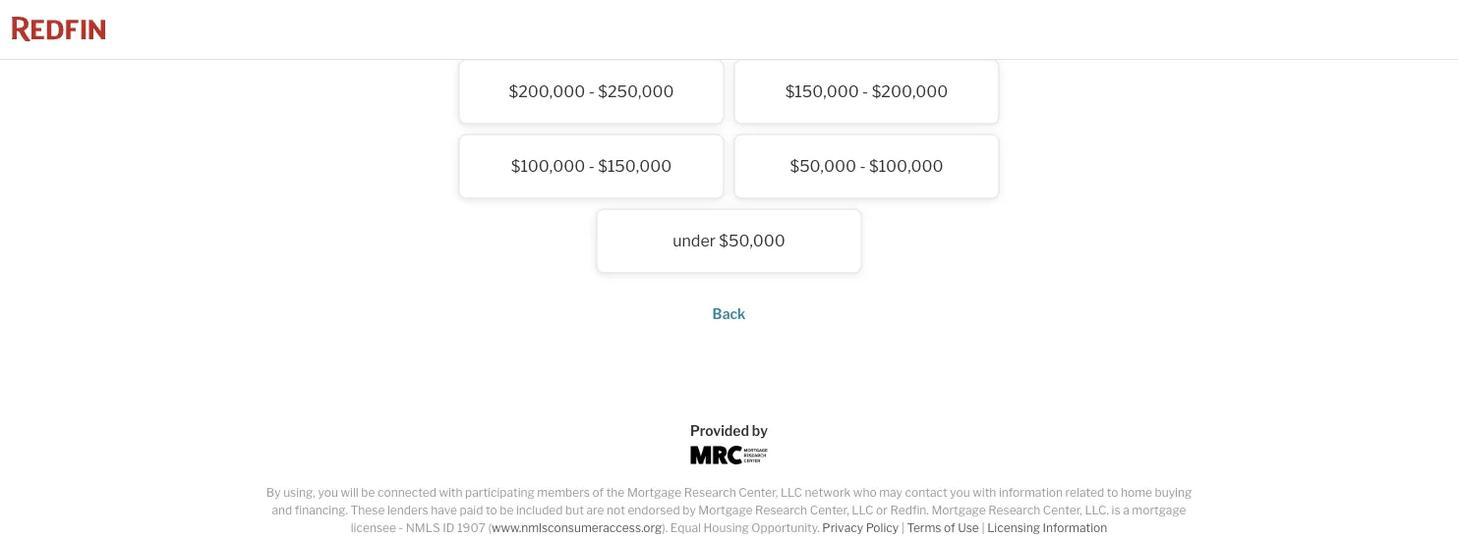 Task type: locate. For each thing, give the bounding box(es) containing it.
1 horizontal spatial $200,000
[[872, 82, 948, 101]]

be down participating
[[500, 504, 514, 518]]

$150,000 - $200,000
[[785, 82, 948, 101]]

0 vertical spatial llc
[[781, 486, 802, 500]]

opportunity.
[[751, 522, 820, 536]]

to
[[1107, 486, 1118, 500], [486, 504, 497, 518]]

$200,000
[[509, 82, 585, 101], [872, 82, 948, 101]]

center, down network
[[810, 504, 849, 518]]

privacy
[[822, 522, 863, 536]]

$50,000 - $100,000
[[790, 157, 943, 176]]

0 horizontal spatial $50,000
[[719, 232, 785, 251]]

mortgage up use
[[932, 504, 986, 518]]

0 vertical spatial to
[[1107, 486, 1118, 500]]

llc up privacy policy link
[[852, 504, 874, 518]]

0 horizontal spatial be
[[361, 486, 375, 500]]

| right use
[[982, 522, 985, 536]]

center, up information at bottom
[[1043, 504, 1082, 518]]

$50,000
[[790, 157, 856, 176], [719, 232, 785, 251]]

- down $200,000 - $250,000 on the left of the page
[[589, 157, 595, 176]]

licensee
[[351, 522, 396, 536]]

1 horizontal spatial |
[[982, 522, 985, 536]]

1 horizontal spatial with
[[973, 486, 996, 500]]

mortgage up 'housing'
[[698, 504, 753, 518]]

of
[[592, 486, 604, 500], [944, 522, 955, 536]]

0 vertical spatial $150,000
[[785, 82, 859, 101]]

licensing
[[987, 522, 1040, 536]]

www.nmlsconsumeraccess.org ). equal housing opportunity. privacy policy | terms of use | licensing information
[[491, 522, 1107, 536]]

related
[[1065, 486, 1104, 500]]

0 horizontal spatial with
[[439, 486, 463, 500]]

1 horizontal spatial research
[[755, 504, 807, 518]]

- for $200,000
[[589, 82, 595, 101]]

0 horizontal spatial $200,000
[[509, 82, 585, 101]]

who
[[853, 486, 877, 500]]

with up have
[[439, 486, 463, 500]]

1 vertical spatial to
[[486, 504, 497, 518]]

1 vertical spatial $150,000
[[598, 157, 672, 176]]

0 horizontal spatial of
[[592, 486, 604, 500]]

www.nmlsconsumeraccess.org link
[[491, 522, 662, 536]]

$250,000
[[598, 82, 674, 101]]

2 | from the left
[[982, 522, 985, 536]]

of left use
[[944, 522, 955, 536]]

by using, you will be connected with participating members of the mortgage research center, llc network who may contact you with information related to home buying and financing. these lenders have paid to be included but are not endorsed by mortgage research center, llc or redfin. mortgage research center, llc. is a mortgage licensee - nmls id 1907 (
[[266, 486, 1192, 536]]

not
[[607, 504, 625, 518]]

1 | from the left
[[901, 522, 904, 536]]

be up these
[[361, 486, 375, 500]]

0 horizontal spatial mortgage
[[627, 486, 681, 500]]

may
[[879, 486, 903, 500]]

llc
[[781, 486, 802, 500], [852, 504, 874, 518]]

financing.
[[295, 504, 348, 518]]

option group containing $200,000 - $250,000
[[336, 0, 1122, 284]]

mortgage research center image
[[691, 446, 767, 465]]

2 horizontal spatial mortgage
[[932, 504, 986, 518]]

lenders
[[387, 504, 428, 518]]

$100,000 - $150,000
[[511, 157, 672, 176]]

research up the 'opportunity.'
[[755, 504, 807, 518]]

www.nmlsconsumeraccess.org
[[491, 522, 662, 536]]

of inside by using, you will be connected with participating members of the mortgage research center, llc network who may contact you with information related to home buying and financing. these lenders have paid to be included but are not endorsed by mortgage research center, llc or redfin. mortgage research center, llc. is a mortgage licensee - nmls id 1907 (
[[592, 486, 604, 500]]

you
[[318, 486, 338, 500], [950, 486, 970, 500]]

$150,000 up $50,000 - $100,000
[[785, 82, 859, 101]]

1 vertical spatial of
[[944, 522, 955, 536]]

1 vertical spatial by
[[683, 504, 696, 518]]

participating
[[465, 486, 535, 500]]

members
[[537, 486, 590, 500]]

$100,000 down $150,000 - $200,000
[[869, 157, 943, 176]]

by up mortgage research center image
[[752, 423, 768, 439]]

1 with from the left
[[439, 486, 463, 500]]

-
[[589, 82, 595, 101], [862, 82, 868, 101], [589, 157, 595, 176], [860, 157, 866, 176], [399, 522, 403, 536]]

0 vertical spatial of
[[592, 486, 604, 500]]

$200,000 - $250,000
[[509, 82, 674, 101]]

by
[[752, 423, 768, 439], [683, 504, 696, 518]]

be
[[361, 486, 375, 500], [500, 504, 514, 518]]

you up the financing.
[[318, 486, 338, 500]]

terms
[[907, 522, 941, 536]]

housing
[[704, 522, 749, 536]]

option group
[[336, 0, 1122, 284]]

of for members
[[592, 486, 604, 500]]

research up 'housing'
[[684, 486, 736, 500]]

1 horizontal spatial of
[[944, 522, 955, 536]]

research up licensing
[[988, 504, 1040, 518]]

of for terms
[[944, 522, 955, 536]]

- for $150,000
[[862, 82, 868, 101]]

0 horizontal spatial you
[[318, 486, 338, 500]]

- down lenders
[[399, 522, 403, 536]]

and
[[272, 504, 292, 518]]

these
[[351, 504, 385, 518]]

$50,000 right under
[[719, 232, 785, 251]]

2 with from the left
[[973, 486, 996, 500]]

research
[[684, 486, 736, 500], [755, 504, 807, 518], [988, 504, 1040, 518]]

by up equal
[[683, 504, 696, 518]]

nmls
[[406, 522, 440, 536]]

1 horizontal spatial $50,000
[[790, 157, 856, 176]]

1 horizontal spatial be
[[500, 504, 514, 518]]

- up $50,000 - $100,000
[[862, 82, 868, 101]]

0 horizontal spatial to
[[486, 504, 497, 518]]

to up 'is'
[[1107, 486, 1118, 500]]

policy
[[866, 522, 899, 536]]

redfin.
[[890, 504, 929, 518]]

$150,000 down $250,000
[[598, 157, 672, 176]]

| down redfin.
[[901, 522, 904, 536]]

using,
[[283, 486, 315, 500]]

- left $250,000
[[589, 82, 595, 101]]

of left the the
[[592, 486, 604, 500]]

a
[[1123, 504, 1129, 518]]

|
[[901, 522, 904, 536], [982, 522, 985, 536]]

1 horizontal spatial $150,000
[[785, 82, 859, 101]]

- down $150,000 - $200,000
[[860, 157, 866, 176]]

with
[[439, 486, 463, 500], [973, 486, 996, 500]]

are
[[586, 504, 604, 518]]

2 horizontal spatial research
[[988, 504, 1040, 518]]

to up (
[[486, 504, 497, 518]]

1 horizontal spatial to
[[1107, 486, 1118, 500]]

center,
[[739, 486, 778, 500], [810, 504, 849, 518], [1043, 504, 1082, 518]]

1 $200,000 from the left
[[509, 82, 585, 101]]

$200,000 up $100,000 - $150,000
[[509, 82, 585, 101]]

mortgage up endorsed
[[627, 486, 681, 500]]

center, up the 'opportunity.'
[[739, 486, 778, 500]]

llc up the 'opportunity.'
[[781, 486, 802, 500]]

0 vertical spatial by
[[752, 423, 768, 439]]

with up use
[[973, 486, 996, 500]]

home
[[1121, 486, 1152, 500]]

$150,000
[[785, 82, 859, 101], [598, 157, 672, 176]]

1 vertical spatial llc
[[852, 504, 874, 518]]

1 horizontal spatial $100,000
[[869, 157, 943, 176]]

1 vertical spatial be
[[500, 504, 514, 518]]

$50,000 down $150,000 - $200,000
[[790, 157, 856, 176]]

0 horizontal spatial |
[[901, 522, 904, 536]]

mortgage
[[627, 486, 681, 500], [698, 504, 753, 518], [932, 504, 986, 518]]

$100,000 down $200,000 - $250,000 on the left of the page
[[511, 157, 585, 176]]

1 horizontal spatial you
[[950, 486, 970, 500]]

0 horizontal spatial $100,000
[[511, 157, 585, 176]]

$200,000 up $50,000 - $100,000
[[872, 82, 948, 101]]

1 horizontal spatial by
[[752, 423, 768, 439]]

1907
[[457, 522, 486, 536]]

1 horizontal spatial llc
[[852, 504, 874, 518]]

0 horizontal spatial by
[[683, 504, 696, 518]]

you right contact
[[950, 486, 970, 500]]

$100,000
[[511, 157, 585, 176], [869, 157, 943, 176]]

the
[[606, 486, 625, 500]]

- inside by using, you will be connected with participating members of the mortgage research center, llc network who may contact you with information related to home buying and financing. these lenders have paid to be included but are not endorsed by mortgage research center, llc or redfin. mortgage research center, llc. is a mortgage licensee - nmls id 1907 (
[[399, 522, 403, 536]]



Task type: describe. For each thing, give the bounding box(es) containing it.
back
[[712, 306, 746, 323]]

network
[[805, 486, 851, 500]]

under
[[673, 232, 716, 251]]

equal
[[670, 522, 701, 536]]

licensing information link
[[987, 522, 1107, 536]]

1 horizontal spatial center,
[[810, 504, 849, 518]]

- for $50,000
[[860, 157, 866, 176]]

contact
[[905, 486, 947, 500]]

included
[[516, 504, 563, 518]]

0 horizontal spatial center,
[[739, 486, 778, 500]]

is
[[1112, 504, 1120, 518]]

0 vertical spatial $50,000
[[790, 157, 856, 176]]

0 horizontal spatial research
[[684, 486, 736, 500]]

buying
[[1155, 486, 1192, 500]]

information
[[1043, 522, 1107, 536]]

by
[[266, 486, 281, 500]]

2 horizontal spatial center,
[[1043, 504, 1082, 518]]

provided by
[[690, 423, 768, 439]]

will
[[341, 486, 359, 500]]

privacy policy link
[[822, 522, 899, 536]]

endorsed
[[628, 504, 680, 518]]

id
[[443, 522, 455, 536]]

back button
[[712, 306, 746, 323]]

mortgage
[[1132, 504, 1186, 518]]

under $50,000
[[673, 232, 785, 251]]

terms of use link
[[907, 522, 979, 536]]

connected
[[378, 486, 436, 500]]

provided
[[690, 423, 749, 439]]

information
[[999, 486, 1063, 500]]

paid
[[460, 504, 483, 518]]

llc.
[[1085, 504, 1109, 518]]

but
[[565, 504, 584, 518]]

1 you from the left
[[318, 486, 338, 500]]

2 $100,000 from the left
[[869, 157, 943, 176]]

1 $100,000 from the left
[[511, 157, 585, 176]]

0 vertical spatial be
[[361, 486, 375, 500]]

2 $200,000 from the left
[[872, 82, 948, 101]]

or
[[876, 504, 888, 518]]

2 you from the left
[[950, 486, 970, 500]]

(
[[488, 522, 491, 536]]

- for $100,000
[[589, 157, 595, 176]]

1 vertical spatial $50,000
[[719, 232, 785, 251]]

0 horizontal spatial $150,000
[[598, 157, 672, 176]]

use
[[958, 522, 979, 536]]

have
[[431, 504, 457, 518]]

).
[[662, 522, 668, 536]]

0 horizontal spatial llc
[[781, 486, 802, 500]]

by inside by using, you will be connected with participating members of the mortgage research center, llc network who may contact you with information related to home buying and financing. these lenders have paid to be included but are not endorsed by mortgage research center, llc or redfin. mortgage research center, llc. is a mortgage licensee - nmls id 1907 (
[[683, 504, 696, 518]]

1 horizontal spatial mortgage
[[698, 504, 753, 518]]



Task type: vqa. For each thing, say whether or not it's contained in the screenshot.
REAL in 138 Wainwright Ave, Staten Island, NY 10312 DiTommaso Real Estate
no



